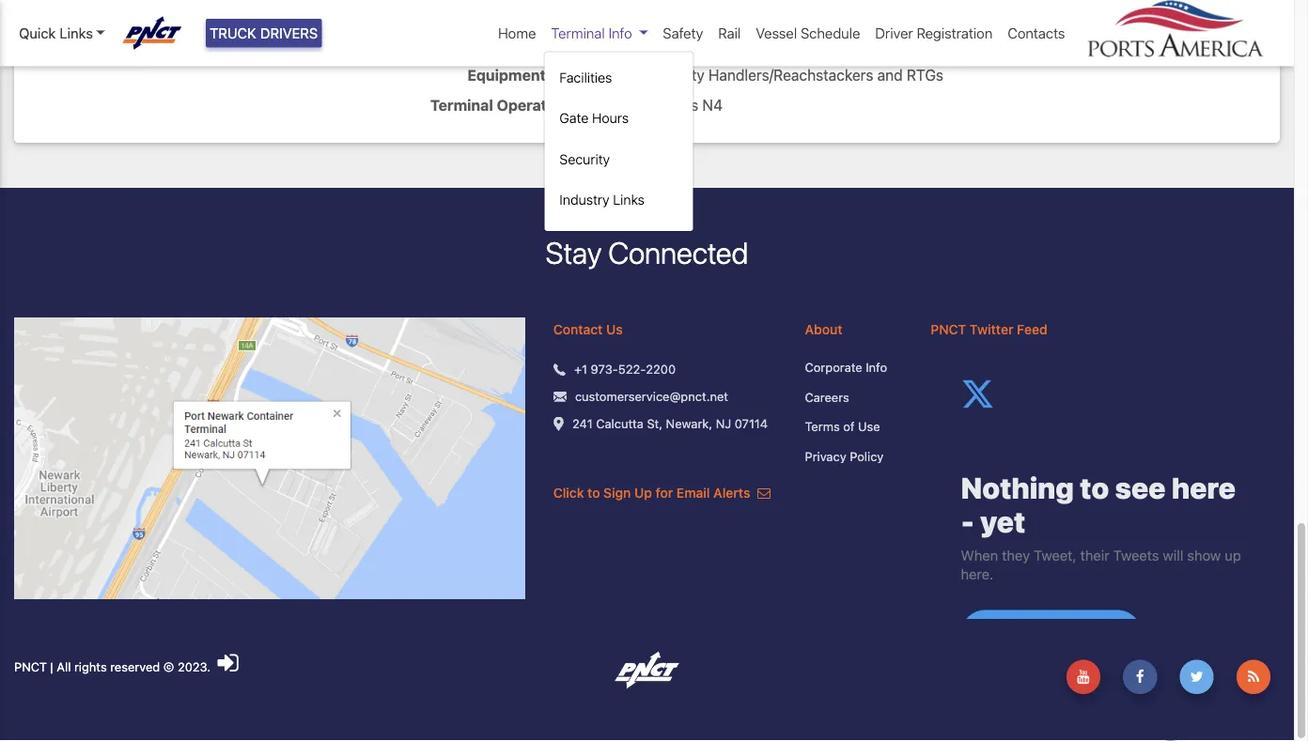 Task type: vqa. For each thing, say whether or not it's contained in the screenshot.
bottommost 'Equipment'
yes



Task type: describe. For each thing, give the bounding box(es) containing it.
straddle carriers
[[661, 36, 777, 54]]

empty
[[661, 66, 705, 84]]

241 calcutta st, newark, nj 07114 link
[[573, 415, 768, 433]]

home link
[[491, 15, 544, 51]]

use
[[859, 420, 881, 434]]

n4
[[703, 96, 723, 114]]

twitter
[[970, 322, 1014, 338]]

equipment for equipment secondary:
[[468, 66, 546, 84]]

to
[[588, 485, 600, 501]]

equipment for equipment primary:
[[489, 36, 567, 54]]

corporate info
[[805, 361, 888, 375]]

navis
[[661, 96, 699, 114]]

truck drivers link
[[206, 19, 322, 47]]

terminal operating system:
[[430, 96, 633, 114]]

241
[[573, 417, 593, 431]]

schedule
[[801, 25, 861, 41]]

rtgs
[[907, 66, 944, 84]]

email
[[677, 485, 710, 501]]

drivers
[[260, 25, 318, 41]]

straddle
[[661, 36, 719, 54]]

terms of use
[[805, 420, 881, 434]]

info for corporate info
[[866, 361, 888, 375]]

up
[[635, 485, 653, 501]]

envelope o image
[[758, 487, 771, 500]]

security link
[[552, 142, 686, 177]]

home
[[498, 25, 536, 41]]

contact us
[[554, 322, 623, 338]]

contacts
[[1008, 25, 1066, 41]]

terminal info
[[551, 25, 633, 41]]

quick links
[[19, 25, 93, 41]]

truck drivers
[[210, 25, 318, 41]]

careers
[[805, 390, 850, 404]]

nj
[[716, 417, 732, 431]]

stay
[[546, 235, 602, 271]]

+1 973-522-2200
[[574, 362, 676, 376]]

customerservice@pnct.net
[[575, 389, 729, 404]]

and
[[878, 66, 903, 84]]

corporate
[[805, 361, 863, 375]]

feed
[[1017, 322, 1048, 338]]

calcutta
[[596, 417, 644, 431]]

pnct | all rights reserved © 2023.
[[14, 661, 214, 675]]

info for terminal info
[[609, 25, 633, 41]]

+1
[[574, 362, 588, 376]]

click to sign up for email alerts
[[554, 485, 754, 501]]

sign in image
[[218, 651, 239, 676]]

gate hours link
[[552, 101, 686, 136]]

vessel schedule link
[[749, 15, 868, 51]]

customerservice@pnct.net link
[[575, 388, 729, 406]]

navis n4
[[661, 96, 723, 114]]

carriers
[[723, 36, 777, 54]]

gate
[[560, 110, 589, 126]]

facilities
[[560, 69, 612, 85]]

terms
[[805, 420, 840, 434]]

newark,
[[666, 417, 713, 431]]

for
[[656, 485, 673, 501]]

connected
[[609, 235, 749, 271]]

terms of use link
[[805, 418, 903, 436]]

intermodal
[[493, 6, 572, 24]]

+1 973-522-2200 link
[[574, 360, 676, 379]]

registration
[[917, 25, 993, 41]]

terminal info link
[[544, 15, 656, 51]]

secondary:
[[550, 66, 633, 84]]

equipment primary:
[[489, 36, 633, 54]]

stay connected
[[546, 235, 749, 271]]

|
[[50, 661, 53, 675]]

pnct for pnct twitter feed
[[931, 322, 967, 338]]

2200
[[646, 362, 676, 376]]

quick links link
[[19, 23, 105, 44]]

of
[[844, 420, 855, 434]]

safety
[[663, 25, 704, 41]]



Task type: locate. For each thing, give the bounding box(es) containing it.
links right quick
[[60, 25, 93, 41]]

empty handlers/reachstackers and rtgs
[[661, 66, 944, 84]]

1 horizontal spatial pnct
[[931, 322, 967, 338]]

privacy policy
[[805, 450, 884, 464]]

241 calcutta st, newark, nj 07114
[[573, 417, 768, 431]]

corporate info link
[[805, 359, 903, 377]]

sign
[[604, 485, 631, 501]]

pnct for pnct | all rights reserved © 2023.
[[14, 661, 47, 675]]

truck
[[210, 25, 257, 41]]

safety link
[[656, 15, 711, 51]]

pnct left twitter
[[931, 322, 967, 338]]

pnct
[[931, 322, 967, 338], [14, 661, 47, 675]]

0 horizontal spatial pnct
[[14, 661, 47, 675]]

1 horizontal spatial info
[[866, 361, 888, 375]]

st,
[[647, 417, 663, 431]]

policy
[[850, 450, 884, 464]]

security
[[560, 151, 610, 167]]

info inside "link"
[[609, 25, 633, 41]]

522-
[[618, 362, 646, 376]]

1 vertical spatial equipment
[[468, 66, 546, 84]]

primary:
[[571, 36, 633, 54]]

terminal left operating
[[430, 96, 493, 114]]

us
[[606, 322, 623, 338]]

0 vertical spatial equipment
[[489, 36, 567, 54]]

all
[[57, 661, 71, 675]]

vessel
[[756, 25, 798, 41]]

rights
[[74, 661, 107, 675]]

info down access:
[[609, 25, 633, 41]]

973-
[[591, 362, 618, 376]]

0 vertical spatial pnct
[[931, 322, 967, 338]]

0 horizontal spatial info
[[609, 25, 633, 41]]

terminal for terminal operating system:
[[430, 96, 493, 114]]

reserved
[[110, 661, 160, 675]]

links down security link
[[613, 192, 645, 208]]

terminal
[[551, 25, 605, 41], [430, 96, 493, 114]]

hours
[[592, 110, 629, 126]]

quick
[[19, 25, 56, 41]]

0 horizontal spatial links
[[60, 25, 93, 41]]

0 vertical spatial info
[[609, 25, 633, 41]]

careers link
[[805, 388, 903, 407]]

facilities link
[[552, 60, 686, 95]]

driver registration
[[876, 25, 993, 41]]

1 horizontal spatial links
[[613, 192, 645, 208]]

©
[[163, 661, 174, 675]]

links for industry links
[[613, 192, 645, 208]]

0 vertical spatial links
[[60, 25, 93, 41]]

terminal down intermodal access: on the left top of page
[[551, 25, 605, 41]]

about
[[805, 322, 843, 338]]

terminal for terminal info
[[551, 25, 605, 41]]

equipment
[[489, 36, 567, 54], [468, 66, 546, 84]]

1 vertical spatial terminal
[[430, 96, 493, 114]]

0 vertical spatial terminal
[[551, 25, 605, 41]]

1 vertical spatial links
[[613, 192, 645, 208]]

intermodal access:
[[493, 6, 633, 24]]

pnct left |
[[14, 661, 47, 675]]

links
[[60, 25, 93, 41], [613, 192, 645, 208]]

privacy policy link
[[805, 448, 903, 466]]

industry
[[560, 192, 610, 208]]

0 horizontal spatial terminal
[[430, 96, 493, 114]]

gate hours
[[560, 110, 629, 126]]

vessel schedule
[[756, 25, 861, 41]]

2023.
[[178, 661, 211, 675]]

1 horizontal spatial terminal
[[551, 25, 605, 41]]

info up careers link
[[866, 361, 888, 375]]

1 vertical spatial pnct
[[14, 661, 47, 675]]

click
[[554, 485, 584, 501]]

equipment secondary:
[[468, 66, 633, 84]]

terminal inside "link"
[[551, 25, 605, 41]]

driver registration link
[[868, 15, 1001, 51]]

rail link
[[711, 15, 749, 51]]

access:
[[576, 6, 633, 24]]

equipment down intermodal
[[489, 36, 567, 54]]

handlers/reachstackers
[[709, 66, 874, 84]]

privacy
[[805, 450, 847, 464]]

alerts
[[714, 485, 751, 501]]

operating
[[497, 96, 570, 114]]

system:
[[573, 96, 633, 114]]

contacts link
[[1001, 15, 1073, 51]]

rail
[[719, 25, 741, 41]]

driver
[[876, 25, 914, 41]]

pnct twitter feed
[[931, 322, 1048, 338]]

07114
[[735, 417, 768, 431]]

1 vertical spatial info
[[866, 361, 888, 375]]

contact
[[554, 322, 603, 338]]

links for quick links
[[60, 25, 93, 41]]

equipment up "terminal operating system:"
[[468, 66, 546, 84]]

industry links
[[560, 192, 645, 208]]



